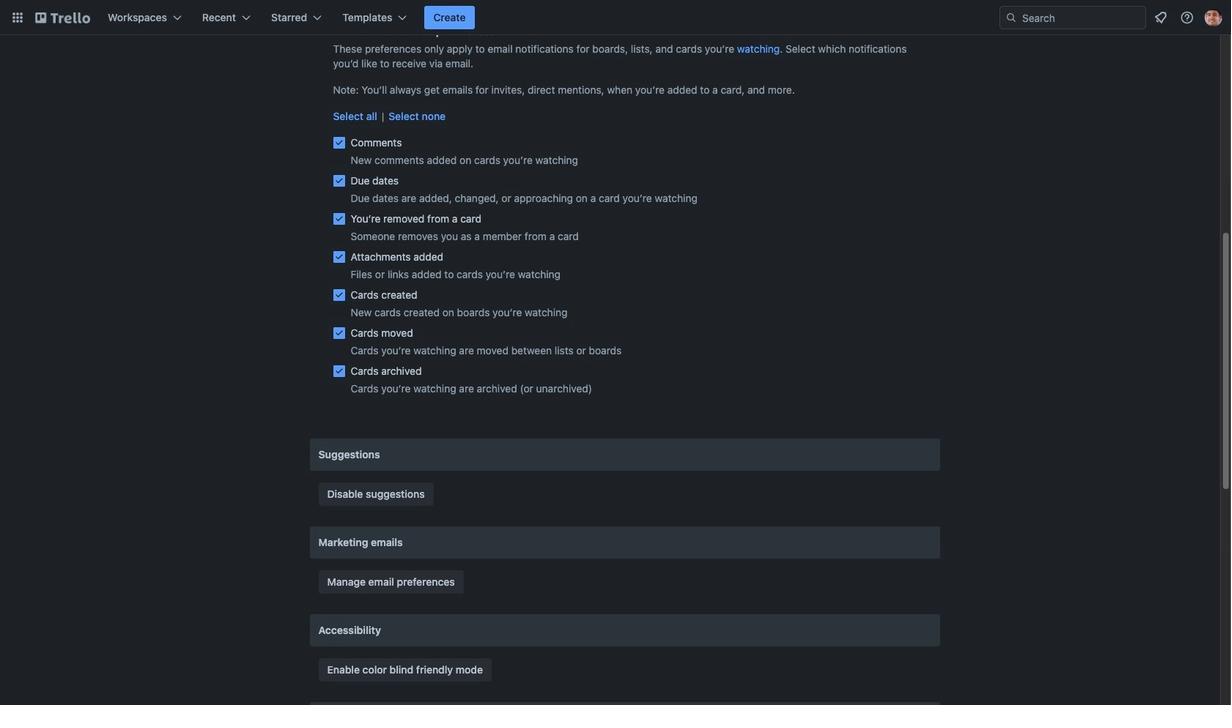 Task type: describe. For each thing, give the bounding box(es) containing it.
james peterson (jamespeterson93) image
[[1205, 9, 1223, 26]]

Search field
[[1000, 6, 1147, 29]]

primary element
[[0, 0, 1232, 35]]

0 notifications image
[[1152, 9, 1170, 26]]

back to home image
[[35, 6, 90, 29]]



Task type: vqa. For each thing, say whether or not it's contained in the screenshot.
the top Greg Robinson (gregrobinson96) 'image'
no



Task type: locate. For each thing, give the bounding box(es) containing it.
open information menu image
[[1180, 10, 1195, 25]]

search image
[[1006, 12, 1018, 23]]



